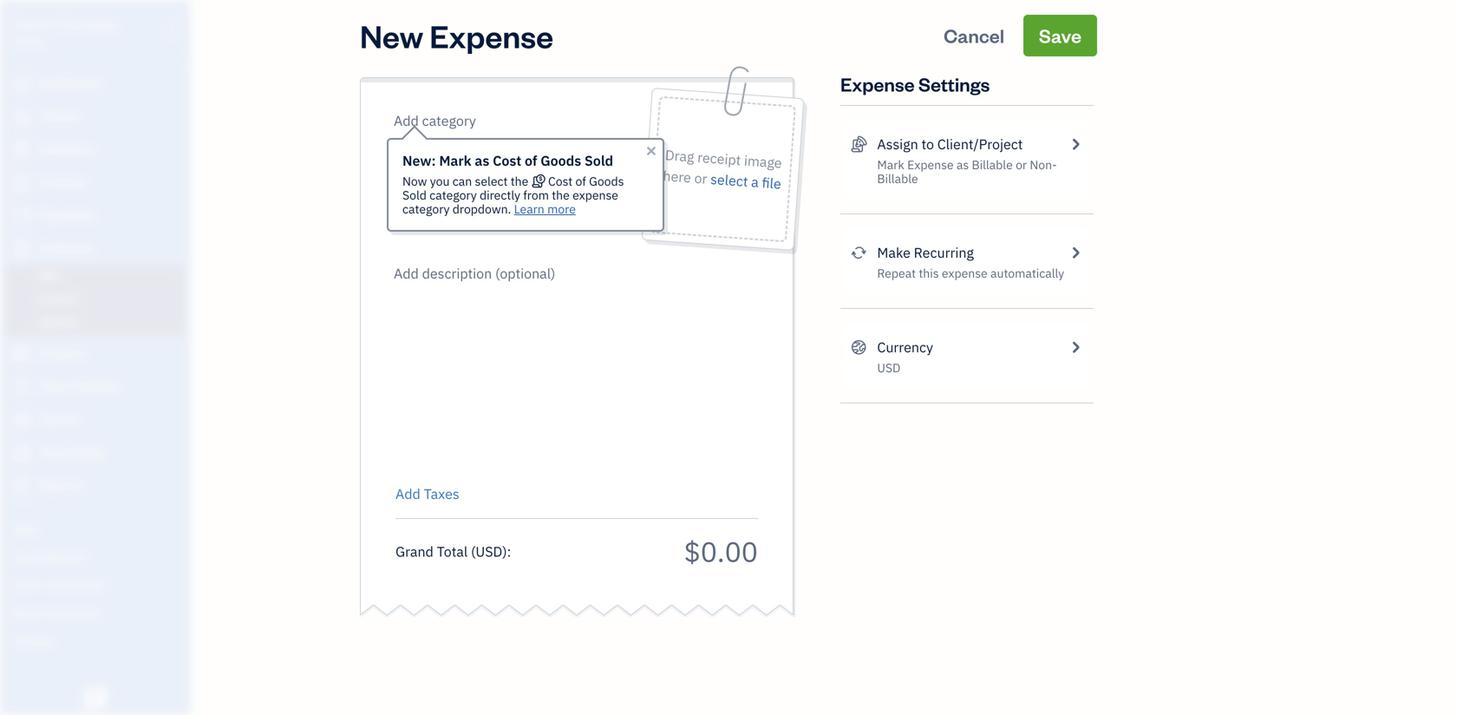 Task type: describe. For each thing, give the bounding box(es) containing it.
can
[[453, 173, 472, 189]]

0 vertical spatial cost
[[493, 151, 522, 170]]

currency
[[878, 338, 934, 356]]

this
[[919, 265, 939, 281]]

select a file
[[710, 170, 782, 193]]

dashboard image
[[11, 75, 32, 93]]

expense for new expense
[[430, 15, 554, 56]]

gary's
[[14, 15, 55, 33]]

0 horizontal spatial select
[[475, 173, 508, 189]]

report image
[[11, 477, 32, 495]]

invoice image
[[11, 174, 32, 192]]

more
[[548, 201, 576, 217]]

assign to client/project
[[878, 135, 1023, 153]]

new: mark as cost of goods sold
[[403, 151, 614, 170]]

now you can select the
[[403, 173, 532, 189]]

repeat
[[878, 265, 916, 281]]

freshbooks image
[[82, 687, 109, 708]]

category down the date in mm/dd/yyyy format text box at left top
[[430, 187, 477, 203]]

from
[[523, 187, 549, 203]]

0 horizontal spatial billable
[[878, 171, 919, 187]]

goods inside cost of goods sold category directly from the expense category dropdown.
[[589, 173, 624, 189]]

expense image
[[11, 240, 32, 258]]

image
[[744, 151, 783, 172]]

project image
[[11, 345, 32, 363]]

0 vertical spatial sold
[[585, 151, 614, 170]]

you
[[430, 173, 450, 189]]

recurring
[[914, 243, 974, 262]]

or for drag receipt image here or
[[694, 169, 708, 188]]

a
[[751, 173, 760, 191]]

make
[[878, 243, 911, 262]]

sold inside cost of goods sold category directly from the expense category dropdown.
[[403, 187, 427, 203]]

receipt
[[697, 148, 742, 169]]

timer image
[[11, 378, 32, 396]]

0 vertical spatial goods
[[541, 151, 582, 170]]

as for billable
[[957, 157, 969, 173]]

directly
[[480, 187, 521, 203]]

add taxes
[[396, 485, 460, 503]]

0 horizontal spatial usd
[[476, 542, 503, 561]]

main element
[[0, 0, 234, 715]]

learn
[[514, 201, 545, 217]]

file
[[762, 173, 782, 193]]

expensesrebilling image
[[851, 134, 867, 154]]

assign
[[878, 135, 919, 153]]

expense for mark expense as billable or non- billable
[[908, 157, 954, 173]]

mark inside the mark expense as billable or non- billable
[[878, 157, 905, 173]]

to
[[922, 135, 935, 153]]

chevronright image for to
[[1068, 134, 1084, 154]]

money image
[[11, 411, 32, 429]]

estimate image
[[11, 141, 32, 159]]

here
[[663, 166, 692, 187]]

drag
[[665, 146, 695, 166]]

):
[[503, 542, 511, 561]]

Description text field
[[387, 263, 750, 471]]

category down now
[[403, 201, 450, 217]]

(
[[471, 542, 476, 561]]

expense inside cost of goods sold category directly from the expense category dropdown.
[[573, 187, 619, 203]]

make recurring
[[878, 243, 974, 262]]

items and services image
[[13, 577, 186, 591]]

payment image
[[11, 207, 32, 225]]

dropdown.
[[453, 201, 511, 217]]

total
[[437, 542, 468, 561]]

chart image
[[11, 444, 32, 462]]

grand
[[396, 542, 434, 561]]

gary's company owner
[[14, 15, 118, 49]]

or for mark expense as billable or non- billable
[[1016, 157, 1027, 173]]



Task type: locate. For each thing, give the bounding box(es) containing it.
as for cost
[[475, 151, 490, 170]]

as
[[475, 151, 490, 170], [957, 157, 969, 173]]

add taxes button
[[396, 483, 460, 504]]

learn more link
[[514, 201, 576, 217]]

2 chevronright image from the top
[[1068, 242, 1084, 263]]

cost up more
[[548, 173, 573, 189]]

0 horizontal spatial as
[[475, 151, 490, 170]]

client/project
[[938, 135, 1023, 153]]

1 horizontal spatial usd
[[878, 360, 901, 376]]

new
[[360, 15, 424, 56]]

select a file button
[[710, 168, 782, 194]]

billable down client/project
[[972, 157, 1013, 173]]

0 horizontal spatial expense
[[573, 187, 619, 203]]

0 vertical spatial usd
[[878, 360, 901, 376]]

1 horizontal spatial select
[[710, 170, 749, 190]]

settings image
[[13, 633, 186, 646]]

cancel
[[944, 23, 1005, 48]]

select
[[710, 170, 749, 190], [475, 173, 508, 189]]

chevronright image for recurring
[[1068, 242, 1084, 263]]

settings
[[919, 72, 990, 96]]

select down new: mark as cost of goods sold at the left top of the page
[[475, 173, 508, 189]]

0 vertical spatial expense
[[573, 187, 619, 203]]

0 vertical spatial chevronright image
[[1068, 134, 1084, 154]]

the down new: mark as cost of goods sold at the left top of the page
[[511, 173, 529, 189]]

add
[[396, 485, 421, 503]]

save button
[[1024, 15, 1098, 56]]

or
[[1016, 157, 1027, 173], [694, 169, 708, 188]]

cancel button
[[929, 15, 1021, 56]]

1 horizontal spatial billable
[[972, 157, 1013, 173]]

expense down recurring
[[942, 265, 988, 281]]

goods
[[541, 151, 582, 170], [589, 173, 624, 189]]

mark expense as billable or non- billable
[[878, 157, 1057, 187]]

or left non-
[[1016, 157, 1027, 173]]

cost
[[493, 151, 522, 170], [548, 173, 573, 189]]

or right here
[[694, 169, 708, 188]]

1 vertical spatial expense
[[841, 72, 915, 96]]

billable down assign
[[878, 171, 919, 187]]

drag receipt image here or
[[663, 146, 783, 188]]

owner
[[14, 35, 46, 49]]

0 vertical spatial expense
[[430, 15, 554, 56]]

cost of goods sold category directly from the expense category dropdown.
[[403, 173, 624, 217]]

cost up cost of goods sold category directly from the expense category dropdown.
[[493, 151, 522, 170]]

taxes
[[424, 485, 460, 503]]

1 vertical spatial expense
[[942, 265, 988, 281]]

1 vertical spatial goods
[[589, 173, 624, 189]]

as down assign to client/project at top right
[[957, 157, 969, 173]]

new:
[[403, 151, 436, 170]]

1 horizontal spatial mark
[[878, 157, 905, 173]]

expense settings
[[841, 72, 990, 96]]

usd down currency
[[878, 360, 901, 376]]

apps image
[[13, 522, 186, 535]]

bank connections image
[[13, 605, 186, 619]]

0 horizontal spatial cost
[[493, 151, 522, 170]]

category
[[430, 187, 477, 203], [403, 201, 450, 217]]

chevronright image
[[1068, 134, 1084, 154], [1068, 242, 1084, 263], [1068, 337, 1084, 358]]

team members image
[[13, 549, 186, 563]]

1 horizontal spatial cost
[[548, 173, 573, 189]]

close image
[[645, 144, 659, 158]]

as up now you can select the
[[475, 151, 490, 170]]

sold left close icon
[[585, 151, 614, 170]]

cost inside cost of goods sold category directly from the expense category dropdown.
[[548, 173, 573, 189]]

as inside the mark expense as billable or non- billable
[[957, 157, 969, 173]]

1 horizontal spatial or
[[1016, 157, 1027, 173]]

mark down assign
[[878, 157, 905, 173]]

goods up from
[[541, 151, 582, 170]]

usd
[[878, 360, 901, 376], [476, 542, 503, 561]]

usd right total
[[476, 542, 503, 561]]

1 horizontal spatial sold
[[585, 151, 614, 170]]

of inside cost of goods sold category directly from the expense category dropdown.
[[576, 173, 586, 189]]

select inside select a file
[[710, 170, 749, 190]]

1 vertical spatial usd
[[476, 542, 503, 561]]

Date in MM/DD/YYYY format text field
[[396, 153, 508, 171]]

mark up can
[[439, 151, 472, 170]]

1 horizontal spatial of
[[576, 173, 586, 189]]

or inside drag receipt image here or
[[694, 169, 708, 188]]

1 vertical spatial chevronright image
[[1068, 242, 1084, 263]]

1 horizontal spatial as
[[957, 157, 969, 173]]

the
[[511, 173, 529, 189], [552, 187, 570, 203]]

0 vertical spatial of
[[525, 151, 538, 170]]

1 vertical spatial of
[[576, 173, 586, 189]]

client image
[[11, 108, 32, 126]]

refresh image
[[851, 242, 867, 263]]

now
[[403, 173, 427, 189]]

1 horizontal spatial goods
[[589, 173, 624, 189]]

expense right from
[[573, 187, 619, 203]]

save
[[1039, 23, 1082, 48]]

goods left here
[[589, 173, 624, 189]]

sold left the you
[[403, 187, 427, 203]]

non-
[[1030, 157, 1057, 173]]

expense
[[573, 187, 619, 203], [942, 265, 988, 281]]

or inside the mark expense as billable or non- billable
[[1016, 157, 1027, 173]]

of up more
[[576, 173, 586, 189]]

learn more
[[514, 201, 576, 217]]

expense inside the mark expense as billable or non- billable
[[908, 157, 954, 173]]

mark
[[439, 151, 472, 170], [878, 157, 905, 173]]

0 horizontal spatial mark
[[439, 151, 472, 170]]

2 vertical spatial chevronright image
[[1068, 337, 1084, 358]]

1 horizontal spatial expense
[[942, 265, 988, 281]]

of up from
[[525, 151, 538, 170]]

the right from
[[552, 187, 570, 203]]

repeat this expense automatically
[[878, 265, 1065, 281]]

0 horizontal spatial of
[[525, 151, 538, 170]]

1 vertical spatial cost
[[548, 173, 573, 189]]

of
[[525, 151, 538, 170], [576, 173, 586, 189]]

0 horizontal spatial the
[[511, 173, 529, 189]]

0 horizontal spatial sold
[[403, 187, 427, 203]]

2 vertical spatial expense
[[908, 157, 954, 173]]

1 chevronright image from the top
[[1068, 134, 1084, 154]]

3 chevronright image from the top
[[1068, 337, 1084, 358]]

expense
[[430, 15, 554, 56], [841, 72, 915, 96], [908, 157, 954, 173]]

new expense
[[360, 15, 554, 56]]

currencyandlanguage image
[[851, 337, 867, 358]]

the inside cost of goods sold category directly from the expense category dropdown.
[[552, 187, 570, 203]]

0 horizontal spatial or
[[694, 169, 708, 188]]

1 vertical spatial sold
[[403, 187, 427, 203]]

company
[[58, 15, 118, 33]]

grand total ( usd ):
[[396, 542, 511, 561]]

select down receipt
[[710, 170, 749, 190]]

Category text field
[[394, 110, 542, 131]]

0 horizontal spatial goods
[[541, 151, 582, 170]]

billable
[[972, 157, 1013, 173], [878, 171, 919, 187]]

1 horizontal spatial the
[[552, 187, 570, 203]]

sold
[[585, 151, 614, 170], [403, 187, 427, 203]]

automatically
[[991, 265, 1065, 281]]

Amount (USD) text field
[[684, 533, 758, 570]]



Task type: vqa. For each thing, say whether or not it's contained in the screenshot.
From Me
no



